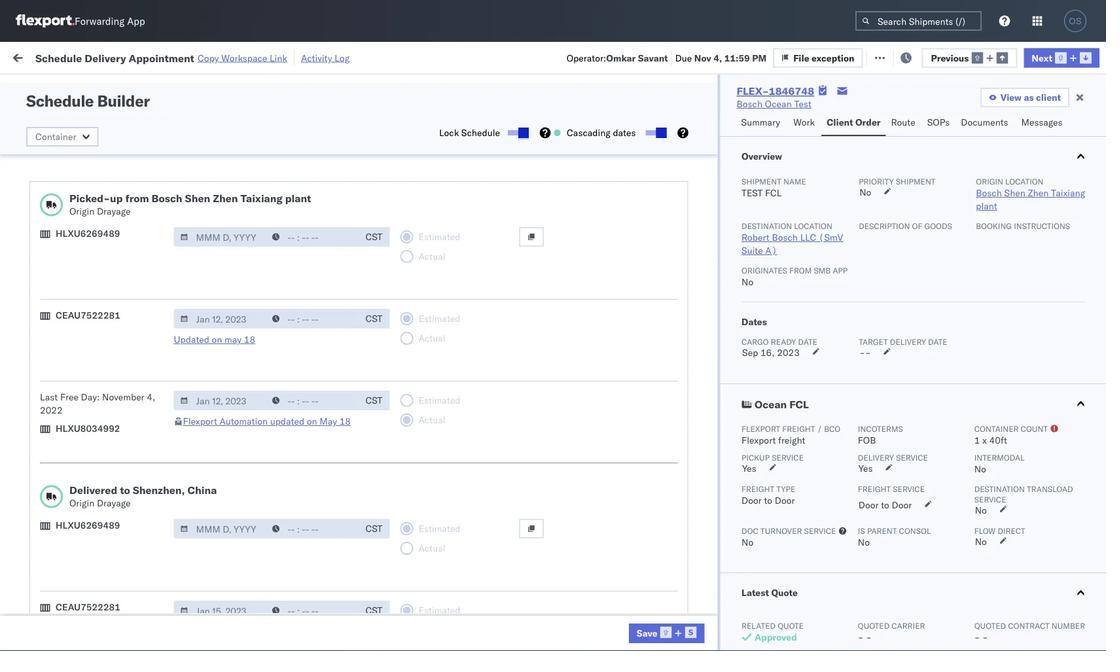 Task type: vqa. For each thing, say whether or not it's contained in the screenshot.
Khemchandani to the bottom
no



Task type: locate. For each thing, give the bounding box(es) containing it.
ca for fourth schedule pickup from los angeles, ca button from the bottom of the page
[[30, 252, 43, 264]]

from inside originates from smb app no
[[789, 265, 811, 275]]

destination inside destination transload service
[[974, 484, 1025, 494]]

3 hlxu6269489, from the top
[[876, 246, 943, 258]]

summary
[[741, 117, 780, 128]]

abcdefg78456546 up maeu9736123
[[891, 390, 979, 402]]

2023 right 30,
[[305, 592, 328, 603]]

2022 for 3rd schedule delivery appointment button from the bottom of the page
[[313, 333, 336, 344]]

0 vertical spatial flex-2130384
[[723, 563, 791, 575]]

4 hlxu6269489, from the top
[[876, 275, 943, 286]]

forwarding
[[75, 15, 125, 27]]

netherlands inside 'confirm pickup from rotterdam, netherlands'
[[30, 627, 81, 638]]

2 schedule pickup from los angeles, ca link from the top
[[30, 210, 186, 236]]

numbers inside 'container numbers'
[[806, 112, 839, 122]]

:
[[94, 81, 96, 91], [301, 81, 304, 91]]

activity log button
[[301, 50, 350, 66]]

los
[[123, 182, 138, 193], [123, 210, 138, 222], [123, 239, 138, 251], [123, 297, 138, 308], [118, 354, 133, 366], [123, 412, 138, 423], [123, 498, 138, 510]]

18
[[244, 334, 255, 345], [339, 416, 351, 427]]

1 vertical spatial upload customs clearance documents link
[[30, 267, 186, 294]]

schedule delivery appointment up picked-
[[30, 159, 161, 171]]

11:59 pm pdt, nov 4, 2022 for fourth schedule pickup from los angeles, ca button from the bottom of the page
[[211, 246, 331, 258]]

0 vertical spatial app
[[127, 15, 145, 27]]

2 uetu5238478 from the top
[[876, 390, 940, 402]]

1 vertical spatial 8:30
[[211, 534, 231, 546]]

drayage down the "up" on the top left of the page
[[97, 206, 131, 217]]

1 vertical spatial rotterdam,
[[123, 585, 170, 596]]

-- : -- -- text field
[[265, 227, 358, 247], [265, 391, 358, 410], [265, 601, 358, 620]]

pickup inside the confirm pickup from los angeles, ca
[[66, 354, 94, 366]]

1 vertical spatial -- : -- -- text field
[[265, 519, 358, 539]]

exception down search shipments (/) "text field"
[[901, 51, 944, 62]]

upload customs clearance documents link for flex-1660288
[[30, 123, 186, 150]]

flex-1889466 up dates
[[723, 304, 791, 315]]

2 vertical spatial --
[[891, 506, 903, 517]]

container up client
[[806, 102, 841, 112]]

1 vertical spatial clearance
[[101, 268, 143, 279]]

1 upload customs clearance documents button from the top
[[30, 123, 186, 151]]

-- : -- -- text field
[[265, 309, 358, 329], [265, 519, 358, 539]]

1 yes from the left
[[742, 463, 756, 474]]

jan for 30,
[[272, 592, 286, 603]]

1 11:59 pm pdt, nov 4, 2022 from the top
[[211, 160, 331, 171]]

1 netherlands from the top
[[30, 483, 81, 494]]

1 vertical spatial ceau7522281
[[56, 601, 120, 613]]

ceau7522281
[[56, 310, 120, 321], [56, 601, 120, 613]]

confirm inside "confirm delivery" link
[[30, 390, 64, 401]]

1 hlxu6269489 from the top
[[56, 228, 120, 239]]

759 at risk
[[240, 51, 286, 62]]

schedule delivery appointment link up the confirm pickup from los angeles, ca at the left bottom
[[30, 332, 161, 345]]

2130387 down 'flexport freight / bco flexport freight'
[[751, 448, 791, 459]]

upload customs clearance documents for flex-1660288
[[30, 124, 143, 149]]

quoted for number
[[974, 621, 1006, 631]]

1 vertical spatial test123456
[[891, 218, 947, 229]]

quoted left the carrier
[[858, 621, 889, 631]]

1 horizontal spatial location
[[1005, 176, 1043, 186]]

1 horizontal spatial file
[[883, 51, 899, 62]]

gvcu5265864 down bco
[[806, 448, 871, 459]]

ca inside the confirm pickup from los angeles, ca
[[30, 368, 43, 379]]

jan left 30,
[[272, 592, 286, 603]]

6 ca from the top
[[30, 425, 43, 437]]

2 vertical spatial upload
[[30, 527, 60, 539]]

1 vertical spatial flex-2130384
[[723, 592, 791, 603]]

location inside destination location robert bosch llc (smv suite a)
[[794, 221, 832, 231]]

0 vertical spatial -- : -- -- text field
[[265, 309, 358, 329]]

on for 205
[[320, 51, 330, 62]]

maeu9408431 down latest quote button
[[891, 621, 958, 632]]

plant inside picked-up from bosch shen zhen taixiang plant origin drayage
[[285, 192, 311, 205]]

0 vertical spatial 11:59 pm pst, dec 13, 2022
[[211, 304, 336, 315]]

test123456 for 2nd schedule pickup from los angeles, ca button from the top of the page
[[891, 218, 947, 229]]

0 vertical spatial lhuu7894563,
[[806, 332, 874, 344]]

3 ceau7522281, from the top
[[806, 246, 874, 258]]

ocean
[[765, 98, 792, 110], [401, 131, 427, 143], [401, 160, 427, 171], [514, 160, 541, 171], [599, 160, 626, 171], [401, 218, 427, 229], [514, 218, 541, 229], [401, 246, 427, 258], [514, 246, 541, 258], [401, 304, 427, 315], [401, 333, 427, 344], [401, 390, 427, 402], [754, 398, 787, 411], [401, 419, 427, 431], [401, 534, 427, 546], [401, 592, 427, 603]]

no up flow
[[975, 505, 987, 516]]

8:30 for 8:30 pm pst, jan 28, 2023
[[211, 534, 231, 546]]

1889466 for schedule pickup from los angeles, ca
[[751, 304, 791, 315]]

file
[[883, 51, 899, 62], [793, 52, 809, 63]]

1 horizontal spatial freight
[[858, 484, 891, 494]]

1 vertical spatial 2130384
[[751, 592, 791, 603]]

4, inside "last free day: november 4, 2022"
[[147, 391, 155, 403]]

destination for robert
[[741, 221, 792, 231]]

flow
[[974, 526, 995, 536]]

schedule pickup from rotterdam, netherlands
[[30, 470, 170, 494], [30, 585, 170, 609]]

flex- down flex id button
[[723, 131, 751, 143]]

quoted contract number - -
[[974, 621, 1085, 643]]

from inside 'confirm pickup from rotterdam, netherlands'
[[97, 614, 116, 625]]

lhuu7894563, uetu5238478
[[806, 332, 940, 344], [806, 390, 940, 402]]

los inside the confirm pickup from los angeles, ca
[[118, 354, 133, 366]]

to right delivered
[[120, 484, 130, 497]]

2 vertical spatial -- : -- -- text field
[[265, 601, 358, 620]]

2 netherlands from the top
[[30, 598, 81, 609]]

yes down pickup service
[[742, 463, 756, 474]]

1 vertical spatial uetu5238478
[[876, 390, 940, 402]]

4 resize handle column header from the left
[[463, 101, 479, 651]]

container up "40ft"
[[974, 424, 1018, 434]]

maeu9408431
[[891, 448, 958, 459], [891, 477, 958, 488], [891, 534, 958, 546], [891, 621, 958, 632]]

0 horizontal spatial shen
[[185, 192, 210, 205]]

1 vertical spatial customs
[[62, 268, 99, 279]]

0 vertical spatial work
[[142, 51, 165, 62]]

on for updated
[[212, 334, 222, 345]]

1 vertical spatial location
[[794, 221, 832, 231]]

hlxu6269489 down picked-
[[56, 228, 120, 239]]

work,
[[137, 81, 158, 91]]

no right 'snoozed'
[[307, 81, 317, 91]]

flex- up flex id button
[[737, 84, 769, 98]]

container for container numbers
[[806, 102, 841, 112]]

2130384 up latest quote
[[751, 563, 791, 575]]

flex id button
[[695, 104, 787, 117]]

0 vertical spatial schedule pickup from rotterdam, netherlands
[[30, 470, 170, 494]]

ca for sixth schedule pickup from los angeles, ca button from the top
[[30, 511, 43, 523]]

1 vertical spatial 11:59 pm pst, dec 13, 2022
[[211, 333, 336, 344]]

risk
[[270, 51, 286, 62]]

flex-2130387 up flex-1662119
[[723, 477, 791, 488]]

1 2130387 from the top
[[751, 448, 791, 459]]

date for sep 16, 2023
[[798, 337, 817, 347]]

schedule pickup from los angeles, ca for sixth schedule pickup from los angeles, ca button from the bottom schedule pickup from los angeles, ca link
[[30, 182, 176, 206]]

3 11:59 pm pdt, nov 4, 2022 from the top
[[211, 218, 331, 229]]

shipment
[[741, 176, 781, 186]]

schedule delivery appointment up delivered
[[30, 447, 161, 459]]

2023 right 12,
[[311, 419, 333, 431]]

0 vertical spatial location
[[1005, 176, 1043, 186]]

8:30 up mmm d, yyyy text field
[[211, 477, 231, 488]]

los for 5th schedule pickup from los angeles, ca button from the top of the page
[[123, 412, 138, 423]]

: down 205
[[301, 81, 304, 91]]

container for container count
[[974, 424, 1018, 434]]

gvcu5265864 right quote
[[806, 620, 871, 632]]

workitem
[[14, 107, 49, 117]]

filtered by:
[[13, 80, 60, 92]]

work inside button
[[793, 117, 815, 128]]

2 vertical spatial on
[[307, 416, 317, 427]]

ceau7522281, hlxu6269489, hlxu8034992 for sixth schedule pickup from los angeles, ca button from the bottom
[[806, 188, 1009, 200]]

location
[[1005, 176, 1043, 186], [794, 221, 832, 231]]

2 1889466 from the top
[[751, 333, 791, 344]]

test123456
[[891, 189, 947, 200], [891, 218, 947, 229]]

file up flex-1846748 link
[[793, 52, 809, 63]]

schedule delivery appointment button up delivered
[[30, 447, 161, 461]]

no down doc
[[741, 537, 753, 548]]

0 horizontal spatial work
[[142, 51, 165, 62]]

angeles, for sixth schedule pickup from los angeles, ca button from the bottom
[[140, 182, 176, 193]]

app up import work
[[127, 15, 145, 27]]

los for 2nd schedule pickup from los angeles, ca button from the top of the page
[[123, 210, 138, 222]]

no down originates
[[741, 276, 753, 288]]

1889466 for schedule delivery appointment
[[751, 333, 791, 344]]

freight inside freight type door to door
[[741, 484, 774, 494]]

1 vertical spatial app
[[832, 265, 847, 275]]

account
[[638, 448, 672, 459], [638, 477, 672, 488], [638, 534, 672, 546], [638, 563, 672, 575], [638, 592, 672, 603], [638, 621, 672, 632]]

5 karl from the top
[[683, 592, 700, 603]]

jan for 28,
[[272, 534, 286, 546]]

0 horizontal spatial quoted
[[858, 621, 889, 631]]

resize handle column header
[[187, 101, 203, 651], [332, 101, 348, 651], [378, 101, 394, 651], [463, 101, 479, 651], [548, 101, 564, 651], [679, 101, 695, 651], [784, 101, 800, 651], [869, 101, 885, 651], [1033, 101, 1049, 651], [1083, 101, 1098, 651]]

0 horizontal spatial to
[[120, 484, 130, 497]]

schedule for third schedule pickup from los angeles, ca button from the bottom
[[30, 297, 69, 308]]

1 horizontal spatial app
[[832, 265, 847, 275]]

schedule pickup from rotterdam, netherlands link for 5:30 pm pst, jan 30, 2023
[[30, 584, 186, 610]]

jan left 28,
[[272, 534, 286, 546]]

2 vertical spatial netherlands
[[30, 627, 81, 638]]

2 mmm d, yyyy text field from the top
[[174, 309, 267, 329]]

1 vertical spatial schedule pickup from rotterdam, netherlands link
[[30, 584, 186, 610]]

0 horizontal spatial numbers
[[806, 112, 839, 122]]

schedule for 4th schedule delivery appointment button from the bottom
[[30, 159, 69, 171]]

2 schedule pickup from rotterdam, netherlands from the top
[[30, 585, 170, 609]]

service
[[771, 453, 803, 462], [896, 453, 928, 462], [974, 494, 1006, 504], [804, 526, 836, 536]]

to inside delivered to shenzhen, china origin drayage
[[120, 484, 130, 497]]

0 vertical spatial 13,
[[297, 304, 311, 315]]

test inside bosch ocean test link
[[794, 98, 811, 110]]

1 : from the left
[[94, 81, 96, 91]]

2 vertical spatial rotterdam,
[[118, 614, 165, 625]]

maeu9408431 down "delivery service"
[[891, 477, 958, 488]]

service up flow
[[974, 494, 1006, 504]]

1 karl from the top
[[683, 448, 700, 459]]

2 clearance from the top
[[101, 268, 143, 279]]

2 2130387 from the top
[[751, 477, 791, 488]]

delivery inside "confirm delivery" link
[[66, 390, 100, 401]]

caiu7969337
[[806, 131, 868, 142]]

1 horizontal spatial work
[[793, 117, 815, 128]]

app inside forwarding app link
[[127, 15, 145, 27]]

jan left 12,
[[277, 419, 292, 431]]

door to door
[[858, 499, 912, 511]]

-- down the 'target'
[[859, 347, 871, 358]]

MMM D, YYYY text field
[[174, 227, 267, 247], [174, 309, 267, 329], [174, 391, 267, 410], [174, 601, 267, 620]]

4 ca from the top
[[30, 310, 43, 321]]

flex-2130387 button
[[702, 445, 793, 463], [702, 445, 793, 463], [702, 474, 793, 492], [702, 474, 793, 492], [702, 531, 793, 549], [702, 531, 793, 549], [702, 618, 793, 636], [702, 618, 793, 636]]

: for status
[[94, 81, 96, 91]]

as
[[1024, 92, 1034, 103]]

a)
[[765, 245, 777, 256]]

schedule pickup from los angeles, ca for 2nd schedule pickup from los angeles, ca button from the top of the page schedule pickup from los angeles, ca link
[[30, 210, 176, 235]]

--
[[571, 131, 582, 143], [859, 347, 871, 358], [891, 506, 903, 517]]

flex-1889466 down the sep
[[723, 362, 791, 373]]

confirm inside 'confirm pickup from rotterdam, netherlands'
[[30, 614, 64, 625]]

destination
[[741, 221, 792, 231], [974, 484, 1025, 494]]

1 horizontal spatial :
[[301, 81, 304, 91]]

quoted for -
[[858, 621, 889, 631]]

1 horizontal spatial --
[[859, 347, 871, 358]]

overview
[[741, 151, 782, 162]]

2 11:59 pm pst, dec 13, 2022 from the top
[[211, 333, 336, 344]]

schedule pickup from los angeles, ca button
[[30, 181, 186, 208], [30, 210, 186, 237], [30, 239, 186, 266], [30, 296, 186, 324], [30, 411, 186, 439], [30, 498, 186, 525]]

confirm pickup from los angeles, ca button
[[30, 354, 186, 381]]

quoted left contract
[[974, 621, 1006, 631]]

1 upload customs clearance documents link from the top
[[30, 123, 186, 150]]

1 uetu5238478 from the top
[[876, 332, 940, 344]]

flex-1846748 down shipment
[[723, 189, 791, 200]]

0 vertical spatial omkar
[[606, 52, 636, 63]]

3 cst from the top
[[366, 395, 383, 406]]

flex-1889466 for schedule pickup from los angeles, ca
[[723, 304, 791, 315]]

nyku9743990
[[806, 563, 871, 574]]

maeu9408431 up zimu3048342
[[891, 534, 958, 546]]

0 horizontal spatial freight
[[741, 484, 774, 494]]

pickup inside 'confirm pickup from rotterdam, netherlands'
[[66, 614, 94, 625]]

schedule pickup from los angeles, ca link for third schedule pickup from los angeles, ca button from the bottom
[[30, 296, 186, 322]]

maeu9408431 down maeu9736123
[[891, 448, 958, 459]]

2130384 up related quote
[[751, 592, 791, 603]]

1 lagerfeld from the top
[[702, 448, 741, 459]]

flex id
[[702, 107, 726, 117]]

destination inside destination location robert bosch llc (smv suite a)
[[741, 221, 792, 231]]

1 horizontal spatial to
[[764, 495, 772, 506]]

0 vertical spatial dec
[[277, 304, 295, 315]]

8:30
[[211, 477, 231, 488], [211, 534, 231, 546]]

0 vertical spatial on
[[320, 51, 330, 62]]

2 vertical spatial dec
[[272, 390, 290, 402]]

upload for flex-1846748
[[30, 268, 60, 279]]

my work
[[13, 47, 71, 65]]

los for sixth schedule pickup from los angeles, ca button from the bottom
[[123, 182, 138, 193]]

2 upload customs clearance documents link from the top
[[30, 267, 186, 294]]

link
[[270, 52, 287, 63]]

drayage down delivered
[[97, 497, 131, 509]]

lhuu7894563, uetu5238478 for 6:00 am pst, dec 24, 2022
[[806, 390, 940, 402]]

-- : -- -- text field for mmm d, yyyy text field
[[265, 519, 358, 539]]

5 integration test account - karl lagerfeld from the top
[[571, 592, 741, 603]]

schedule pickup from los angeles, ca link for 2nd schedule pickup from los angeles, ca button from the top of the page
[[30, 210, 186, 236]]

ceau7522281, for fourth schedule pickup from los angeles, ca button from the bottom of the page
[[806, 246, 874, 258]]

nov for 2nd schedule pickup from los angeles, ca button from the top of the page
[[278, 218, 295, 229]]

1 horizontal spatial shen
[[1004, 187, 1025, 199]]

destination for service
[[974, 484, 1025, 494]]

2130387 down '1662119'
[[751, 534, 791, 546]]

to down freight service
[[881, 499, 889, 511]]

mmm d, yyyy text field for 1st -- : -- -- text box from the bottom of the page
[[174, 601, 267, 620]]

container down workitem
[[35, 131, 76, 142]]

4 schedule pickup from los angeles, ca from the top
[[30, 297, 176, 321]]

flexport for flexport automation updated on may 18
[[183, 416, 217, 427]]

0 vertical spatial container
[[806, 102, 841, 112]]

flex-1889466 for confirm delivery
[[723, 390, 791, 402]]

lock
[[439, 127, 459, 138]]

2130387 down latest quote
[[751, 621, 791, 632]]

2022 inside "last free day: november 4, 2022"
[[40, 404, 63, 416]]

destination location robert bosch llc (smv suite a)
[[741, 221, 843, 256]]

0 vertical spatial destination
[[741, 221, 792, 231]]

app
[[127, 15, 145, 27], [832, 265, 847, 275]]

fcl inside button
[[789, 398, 809, 411]]

1 upload from the top
[[30, 124, 60, 135]]

1 vertical spatial dec
[[277, 333, 295, 344]]

4 11:59 pm pdt, nov 4, 2022 from the top
[[211, 246, 331, 258]]

zhen inside picked-up from bosch shen zhen taixiang plant origin drayage
[[213, 192, 238, 205]]

None checkbox
[[508, 130, 526, 135], [646, 130, 664, 135], [508, 130, 526, 135], [646, 130, 664, 135]]

1 horizontal spatial container
[[806, 102, 841, 112]]

2 schedule pickup from rotterdam, netherlands link from the top
[[30, 584, 186, 610]]

sops
[[927, 117, 950, 128]]

flex-2130384 up latest
[[723, 563, 791, 575]]

flex- up shipment
[[723, 160, 751, 171]]

schedule pickup from rotterdam, netherlands button
[[30, 469, 186, 496], [30, 584, 186, 612]]

angeles, for 5th schedule pickup from los angeles, ca button from the top of the page
[[140, 412, 176, 423]]

originates from smb app no
[[741, 265, 847, 288]]

location up bosch shen zhen taixiang plant link at top
[[1005, 176, 1043, 186]]

hlxu8034992 for 2nd schedule pickup from los angeles, ca button from the top of the page
[[945, 217, 1009, 229]]

appointment up status : ready for work, blocked, in progress on the left
[[129, 51, 194, 64]]

5 ca from the top
[[30, 368, 43, 379]]

3 ceau7522281, hlxu6269489, hlxu8034992 from the top
[[806, 246, 1009, 258]]

quoted inside quoted contract number - -
[[974, 621, 1006, 631]]

view as client button
[[980, 88, 1069, 107]]

1 upload customs clearance documents from the top
[[30, 124, 143, 149]]

0 vertical spatial rotterdam,
[[123, 470, 170, 481]]

2 vertical spatial confirm
[[30, 614, 64, 625]]

ocean fcl inside button
[[754, 398, 809, 411]]

next
[[1032, 52, 1052, 63]]

nov for sixth schedule pickup from los angeles, ca button from the bottom
[[278, 189, 295, 200]]

flexport left demo
[[486, 131, 520, 143]]

4 flex-2130387 from the top
[[723, 621, 791, 632]]

0 vertical spatial upload customs clearance documents link
[[30, 123, 186, 150]]

ocean inside button
[[754, 398, 787, 411]]

rotterdam, for 5:30 pm pst, jan 30, 2023
[[123, 585, 170, 596]]

1 schedule delivery appointment from the top
[[30, 159, 161, 171]]

0 horizontal spatial zhen
[[213, 192, 238, 205]]

3 netherlands from the top
[[30, 627, 81, 638]]

1 schedule pickup from rotterdam, netherlands button from the top
[[30, 469, 186, 496]]

1 vertical spatial confirm
[[30, 390, 64, 401]]

angeles,
[[140, 182, 176, 193], [140, 210, 176, 222], [140, 239, 176, 251], [140, 297, 176, 308], [135, 354, 171, 366], [140, 412, 176, 423], [140, 498, 176, 510]]

4 2130387 from the top
[[751, 621, 791, 632]]

nov for fourth schedule pickup from los angeles, ca button from the bottom of the page
[[278, 246, 295, 258]]

flex-2130387 down latest
[[723, 621, 791, 632]]

1 horizontal spatial date
[[928, 337, 947, 347]]

schedule builder
[[26, 91, 150, 111]]

msdu7304509
[[806, 419, 873, 430]]

yes for pickup
[[742, 463, 756, 474]]

upload customs clearance documents button for flex-1660288
[[30, 123, 186, 151]]

2 flex-1889466 from the top
[[723, 333, 791, 344]]

lhuu7894563, uetu5238478 for 11:59 pm pst, dec 13, 2022
[[806, 332, 940, 344]]

2 ceau7522281, from the top
[[806, 217, 874, 229]]

1 8:30 from the top
[[211, 477, 231, 488]]

1 vertical spatial upload customs clearance documents button
[[30, 267, 186, 295]]

demo
[[522, 131, 547, 143]]

0 vertical spatial netherlands
[[30, 483, 81, 494]]

schedule delivery appointment button
[[30, 159, 161, 173], [30, 332, 161, 346], [30, 447, 161, 461], [30, 562, 161, 576]]

freight for freight service
[[858, 484, 891, 494]]

from
[[102, 182, 121, 193], [125, 192, 149, 205], [102, 210, 121, 222], [102, 239, 121, 251], [789, 265, 811, 275], [102, 297, 121, 308], [97, 354, 116, 366], [102, 412, 121, 423], [102, 470, 121, 481], [102, 498, 121, 510], [102, 585, 121, 596], [97, 614, 116, 625]]

action
[[1061, 51, 1090, 62]]

1889466 up 1893174
[[751, 390, 791, 402]]

client order button
[[822, 111, 886, 136]]

2 date from the left
[[928, 337, 947, 347]]

angeles, inside the confirm pickup from los angeles, ca
[[135, 354, 171, 366]]

bosch inside picked-up from bosch shen zhen taixiang plant origin drayage
[[152, 192, 182, 205]]

: for snoozed
[[301, 81, 304, 91]]

5 schedule pickup from los angeles, ca link from the top
[[30, 411, 186, 438]]

pickup for 8:30 pm pst, jan 23, 2023 schedule pickup from rotterdam, netherlands button
[[71, 470, 99, 481]]

flex- up pickup service
[[723, 419, 751, 431]]

1 horizontal spatial plant
[[976, 200, 997, 212]]

1 test123456 from the top
[[891, 189, 947, 200]]

0 vertical spatial clearance
[[101, 124, 143, 135]]

1 flex-1889466 from the top
[[723, 304, 791, 315]]

3 ca from the top
[[30, 252, 43, 264]]

-- right demo
[[571, 131, 582, 143]]

file exception up 'container numbers'
[[793, 52, 854, 63]]

Search Shipments (/) text field
[[855, 11, 982, 31]]

0 vertical spatial customs
[[62, 124, 99, 135]]

1889466 up sep 16, 2023
[[751, 333, 791, 344]]

1 lhuu7894563, uetu5238478 from the top
[[806, 332, 940, 344]]

location inside origin location bosch shen zhen taixiang plant
[[1005, 176, 1043, 186]]

route button
[[886, 111, 922, 136]]

netherlands for 8:30 pm pst, jan 23, 2023
[[30, 483, 81, 494]]

2 schedule delivery appointment from the top
[[30, 332, 161, 344]]

0 vertical spatial upload customs clearance documents
[[30, 124, 143, 149]]

3 1889466 from the top
[[751, 362, 791, 373]]

11:59 pm pdt, nov 4, 2022 for sixth schedule pickup from los angeles, ca button from the bottom
[[211, 189, 331, 200]]

0 horizontal spatial exception
[[812, 52, 854, 63]]

work button
[[788, 111, 822, 136]]

0 vertical spatial lhuu7894563, uetu5238478
[[806, 332, 940, 344]]

ceau7522281, hlxu6269489, hlxu8034992 for 2nd schedule pickup from los angeles, ca button from the top of the page
[[806, 217, 1009, 229]]

1 confirm from the top
[[30, 354, 64, 366]]

1 vertical spatial work
[[793, 117, 815, 128]]

savan
[[1085, 160, 1106, 171]]

integration
[[571, 448, 616, 459], [571, 477, 616, 488], [571, 534, 616, 546], [571, 563, 616, 575], [571, 592, 616, 603], [571, 621, 616, 632]]

1 vertical spatial destination
[[974, 484, 1025, 494]]

quoted inside quoted carrier - -
[[858, 621, 889, 631]]

2 ceau7522281 from the top
[[56, 601, 120, 613]]

6 integration test account - karl lagerfeld from the top
[[571, 621, 741, 632]]

2 drayage from the top
[[97, 497, 131, 509]]

2 schedule delivery appointment link from the top
[[30, 332, 161, 345]]

0 horizontal spatial date
[[798, 337, 817, 347]]

shen inside origin location bosch shen zhen taixiang plant
[[1004, 187, 1025, 199]]

1 vertical spatial lhuu7894563,
[[806, 390, 874, 402]]

3 schedule pickup from los angeles, ca button from the top
[[30, 239, 186, 266]]

confirm delivery button
[[30, 389, 100, 403]]

5 integration from the top
[[571, 592, 616, 603]]

schedule delivery appointment link up delivered
[[30, 447, 161, 460]]

freight up pickup service
[[778, 435, 805, 446]]

2 customs from the top
[[62, 268, 99, 279]]

2 8:30 from the top
[[211, 534, 231, 546]]

pickup for 5th schedule pickup from los angeles, ca button from the top of the page
[[71, 412, 99, 423]]

exception up container numbers button
[[812, 52, 854, 63]]

omkar
[[606, 52, 636, 63], [1055, 160, 1083, 171]]

forwarding app
[[75, 15, 145, 27]]

1 13, from the top
[[297, 304, 311, 315]]

2 vertical spatial origin
[[69, 497, 95, 509]]

1 horizontal spatial destination
[[974, 484, 1025, 494]]

mbl/mawb numbers
[[891, 107, 971, 117]]

destination transload service
[[974, 484, 1073, 504]]

0 vertical spatial test123456
[[891, 189, 947, 200]]

flex-1893174 button
[[702, 416, 793, 434], [702, 416, 793, 434]]

flex-1662119
[[723, 506, 791, 517]]

0 vertical spatial upload
[[30, 124, 60, 135]]

updated on may 18 button
[[174, 334, 255, 345]]

destination up robert
[[741, 221, 792, 231]]

2 freight from the left
[[858, 484, 891, 494]]

2 upload customs clearance documents from the top
[[30, 268, 143, 293]]

plant
[[285, 192, 311, 205], [976, 200, 997, 212]]

2 pdt, from the top
[[255, 189, 276, 200]]

1 horizontal spatial on
[[307, 416, 317, 427]]

ceau7522281 up 'confirm pickup from rotterdam, netherlands'
[[56, 601, 120, 613]]

0 vertical spatial uetu5238478
[[876, 332, 940, 344]]

hlxu6269489 for delivered
[[56, 520, 120, 531]]

no down flow
[[975, 536, 987, 547]]

rotterdam, inside 'confirm pickup from rotterdam, netherlands'
[[118, 614, 165, 625]]

1 horizontal spatial taixiang
[[1051, 187, 1085, 199]]

on left may on the left of the page
[[307, 416, 317, 427]]

2 vertical spatial container
[[974, 424, 1018, 434]]

origin inside delivered to shenzhen, china origin drayage
[[69, 497, 95, 509]]

0 horizontal spatial file
[[793, 52, 809, 63]]

2 vertical spatial upload customs clearance documents
[[30, 527, 143, 552]]

2 confirm from the top
[[30, 390, 64, 401]]

abcdefg78456546 for 11:59 pm pst, dec 13, 2022
[[891, 333, 979, 344]]

4 ceau7522281, hlxu6269489, hlxu8034992 from the top
[[806, 275, 1009, 286]]

bosch inside destination location robert bosch llc (smv suite a)
[[772, 232, 798, 243]]

os
[[1069, 16, 1082, 26]]

1 ceau7522281, hlxu6269489, hlxu8034992 from the top
[[806, 188, 1009, 200]]

6 integration from the top
[[571, 621, 616, 632]]

intermodal no
[[974, 453, 1024, 475]]

2 vertical spatial upload customs clearance documents link
[[30, 527, 186, 553]]

schedule pickup from los angeles, ca for sixth schedule pickup from los angeles, ca button from the top schedule pickup from los angeles, ca link
[[30, 498, 176, 523]]

file exception down search shipments (/) "text field"
[[883, 51, 944, 62]]

1 schedule pickup from los angeles, ca link from the top
[[30, 181, 186, 207]]

0 horizontal spatial destination
[[741, 221, 792, 231]]

2 upload from the top
[[30, 268, 60, 279]]

flex-2130387 down flex-1893174
[[723, 448, 791, 459]]

0 horizontal spatial file exception
[[793, 52, 854, 63]]

3 mmm d, yyyy text field from the top
[[174, 391, 267, 410]]

2023 right 23,
[[305, 477, 328, 488]]

freight up door to door
[[858, 484, 891, 494]]

numbers inside "button"
[[939, 107, 971, 117]]

flexport. image
[[16, 14, 75, 27]]

upload
[[30, 124, 60, 135], [30, 268, 60, 279], [30, 527, 60, 539]]

no inside the is parent consol no
[[858, 537, 870, 548]]

2130387 down pickup service
[[751, 477, 791, 488]]

bosch inside origin location bosch shen zhen taixiang plant
[[976, 187, 1002, 199]]

1 horizontal spatial omkar
[[1055, 160, 1083, 171]]

ceau7522281, hlxu6269489, hlxu8034992
[[806, 188, 1009, 200], [806, 217, 1009, 229], [806, 246, 1009, 258], [806, 275, 1009, 286]]

from inside picked-up from bosch shen zhen taixiang plant origin drayage
[[125, 192, 149, 205]]

0 horizontal spatial plant
[[285, 192, 311, 205]]

9 resize handle column header from the left
[[1033, 101, 1049, 651]]

freight for freight type door to door
[[741, 484, 774, 494]]

for
[[125, 81, 135, 91]]

taixiang inside origin location bosch shen zhen taixiang plant
[[1051, 187, 1085, 199]]

2023 down ready
[[777, 347, 799, 358]]

0 vertical spatial 8:30
[[211, 477, 231, 488]]

1 vertical spatial abcdefg78456546
[[891, 390, 979, 402]]

-- down freight service
[[891, 506, 903, 517]]

flex-1889466 for confirm pickup from los angeles, ca
[[723, 362, 791, 373]]

freight
[[782, 424, 815, 434], [778, 435, 805, 446]]

november
[[102, 391, 144, 403]]

bosch shen zhen taixiang plant link
[[976, 187, 1085, 212]]

abcdefg78456546
[[891, 333, 979, 344], [891, 390, 979, 402]]

drayage inside picked-up from bosch shen zhen taixiang plant origin drayage
[[97, 206, 131, 217]]

flex-2130384 up related
[[723, 592, 791, 603]]

2 lhuu7894563, uetu5238478 from the top
[[806, 390, 940, 402]]

clearance for flex-1660288
[[101, 124, 143, 135]]

abcdefg78456546 right the 'target'
[[891, 333, 979, 344]]

: left ready
[[94, 81, 96, 91]]

os button
[[1060, 6, 1090, 36]]

gvcu5265864 up the nyku9743990 at bottom right
[[806, 534, 871, 546]]

1 schedule pickup from los angeles, ca button from the top
[[30, 181, 186, 208]]

2 11:59 pm pdt, nov 4, 2022 from the top
[[211, 189, 331, 200]]

flex- down shipment
[[723, 189, 751, 200]]

1 vertical spatial omkar
[[1055, 160, 1083, 171]]

up
[[110, 192, 123, 205]]

flex- up doc
[[723, 506, 751, 517]]

1 schedule pickup from rotterdam, netherlands link from the top
[[30, 469, 186, 495]]

1 1889466 from the top
[[751, 304, 791, 315]]

priority shipment
[[859, 176, 935, 186]]

schedule delivery appointment up 'confirm pickup from rotterdam, netherlands'
[[30, 563, 161, 574]]

dec for from
[[277, 304, 295, 315]]

11:59 pm pst, dec 13, 2022 up 6:00 am pst, dec 24, 2022 on the bottom of page
[[211, 333, 336, 344]]

file down search shipments (/) "text field"
[[883, 51, 899, 62]]

2 -- : -- -- text field from the top
[[265, 519, 358, 539]]

schedule for 4th schedule delivery appointment button
[[30, 563, 69, 574]]

1 vertical spatial container
[[35, 131, 76, 142]]

2 horizontal spatial container
[[974, 424, 1018, 434]]

1 schedule pickup from rotterdam, netherlands from the top
[[30, 470, 170, 494]]

2 abcdefg78456546 from the top
[[891, 390, 979, 402]]

confirm inside the confirm pickup from los angeles, ca
[[30, 354, 64, 366]]

date right ready
[[798, 337, 817, 347]]

2 horizontal spatial on
[[320, 51, 330, 62]]

0 horizontal spatial location
[[794, 221, 832, 231]]

0 horizontal spatial 18
[[244, 334, 255, 345]]

schedule for 2nd schedule pickup from los angeles, ca button from the top of the page
[[30, 210, 69, 222]]

client
[[827, 117, 853, 128]]

0 vertical spatial upload customs clearance documents button
[[30, 123, 186, 151]]

schedule pickup from los angeles, ca link
[[30, 181, 186, 207], [30, 210, 186, 236], [30, 239, 186, 265], [30, 296, 186, 322], [30, 411, 186, 438], [30, 498, 186, 524]]

1 vertical spatial lhuu7894563, uetu5238478
[[806, 390, 940, 402]]

taixiang
[[1051, 187, 1085, 199], [240, 192, 283, 205]]

container numbers button
[[800, 99, 872, 122]]



Task type: describe. For each thing, give the bounding box(es) containing it.
ceau7522281, for 2nd schedule pickup from los angeles, ca button from the top of the page
[[806, 217, 874, 229]]

schedule pickup from rotterdam, netherlands for 5:30
[[30, 585, 170, 609]]

2 2130384 from the top
[[751, 592, 791, 603]]

1 cst from the top
[[366, 231, 383, 242]]

1 horizontal spatial file exception
[[883, 51, 944, 62]]

hlxu8034992 for fourth schedule pickup from los angeles, ca button from the bottom of the page
[[945, 246, 1009, 258]]

3 gvcu5265864 from the top
[[806, 534, 871, 546]]

origin inside picked-up from bosch shen zhen taixiang plant origin drayage
[[69, 206, 95, 217]]

mmm d, yyyy text field for 1st -- : -- -- text box from the top of the page
[[174, 227, 267, 247]]

confirm delivery
[[30, 390, 100, 401]]

los for third schedule pickup from los angeles, ca button from the bottom
[[123, 297, 138, 308]]

flex-1846748 down suite
[[723, 275, 791, 287]]

messages button
[[1016, 111, 1070, 136]]

clearance for flex-1846748
[[101, 268, 143, 279]]

3 clearance from the top
[[101, 527, 143, 539]]

container count
[[974, 424, 1048, 434]]

2023 for 5:30 pm pst, jan 30, 2023
[[305, 592, 328, 603]]

flex- down robert
[[723, 246, 751, 258]]

4 gvcu5265864 from the top
[[806, 620, 871, 632]]

8:30 for 8:30 pm pst, jan 23, 2023
[[211, 477, 231, 488]]

4 pdt, from the top
[[255, 246, 276, 258]]

picked-up from bosch shen zhen taixiang plant origin drayage
[[69, 192, 311, 217]]

schedule for 5:30 pm pst, jan 30, 2023 schedule pickup from rotterdam, netherlands button
[[30, 585, 69, 596]]

3 account from the top
[[638, 534, 672, 546]]

schedule pickup from los angeles, ca link for 5th schedule pickup from los angeles, ca button from the top of the page
[[30, 411, 186, 438]]

angeles, for third schedule pickup from los angeles, ca button from the bottom
[[140, 297, 176, 308]]

door down service
[[891, 499, 912, 511]]

3 karl from the top
[[683, 534, 700, 546]]

3 upload customs clearance documents from the top
[[30, 527, 143, 552]]

related quote
[[741, 621, 803, 631]]

test
[[741, 187, 762, 199]]

flex-1846748 up shipment
[[723, 160, 791, 171]]

goods
[[924, 221, 952, 231]]

2 schedule pickup from los angeles, ca button from the top
[[30, 210, 186, 237]]

2 -- : -- -- text field from the top
[[265, 391, 358, 410]]

service inside destination transload service
[[974, 494, 1006, 504]]

flex- up flex-1893174
[[723, 390, 751, 402]]

to inside freight type door to door
[[764, 495, 772, 506]]

date for --
[[928, 337, 947, 347]]

1 account from the top
[[638, 448, 672, 459]]

5 resize handle column header from the left
[[548, 101, 564, 651]]

4 schedule delivery appointment button from the top
[[30, 562, 161, 576]]

dec for appointment
[[277, 333, 295, 344]]

11:59 pm pst, jan 12, 2023
[[211, 419, 333, 431]]

work inside button
[[142, 51, 165, 62]]

ca for third schedule pickup from los angeles, ca button from the bottom
[[30, 310, 43, 321]]

schedule for sixth schedule pickup from los angeles, ca button from the top
[[30, 498, 69, 510]]

ca for 2nd schedule pickup from los angeles, ca button from the top of the page
[[30, 224, 43, 235]]

schedule pickup from rotterdam, netherlands link for 8:30 pm pst, jan 23, 2023
[[30, 469, 186, 495]]

hlxu6269489, for fourth schedule pickup from los angeles, ca button from the bottom of the page
[[876, 246, 943, 258]]

hlxu6269489, for sixth schedule pickup from los angeles, ca button from the bottom
[[876, 188, 943, 200]]

abcdefg78456546 for 6:00 am pst, dec 24, 2022
[[891, 390, 979, 402]]

5 lagerfeld from the top
[[702, 592, 741, 603]]

4 maeu9408431 from the top
[[891, 621, 958, 632]]

2 flex-2130384 from the top
[[723, 592, 791, 603]]

bosch ocean test link
[[737, 98, 811, 111]]

1 vertical spatial --
[[859, 347, 871, 358]]

flex-1846748 link
[[737, 84, 814, 98]]

8 resize handle column header from the left
[[869, 101, 885, 651]]

messages
[[1021, 117, 1063, 128]]

test123456 for sixth schedule pickup from los angeles, ca button from the bottom
[[891, 189, 947, 200]]

11:59 pm pdt, nov 4, 2022 for 2nd schedule pickup from los angeles, ca button from the top of the page
[[211, 218, 331, 229]]

confirm pickup from rotterdam, netherlands link
[[30, 613, 186, 639]]

schedule for 5th schedule pickup from los angeles, ca button from the top of the page
[[30, 412, 69, 423]]

5:30 pm pst, jan 30, 2023
[[211, 592, 328, 603]]

3 -- : -- -- text field from the top
[[265, 601, 358, 620]]

appointment up the "up" on the top left of the page
[[107, 159, 161, 171]]

to for door
[[881, 499, 889, 511]]

ceau7522281, hlxu6269489, hlxu8034992 for fourth schedule pickup from los angeles, ca button from the bottom of the page
[[806, 246, 1009, 258]]

2 gvcu5265864 from the top
[[806, 476, 871, 488]]

target delivery date
[[859, 337, 947, 347]]

view as client
[[1001, 92, 1061, 103]]

flex-1893174
[[723, 419, 791, 431]]

mmm d, yyyy text field for 2nd -- : -- -- text box from the bottom
[[174, 391, 267, 410]]

2022 for 2nd schedule pickup from los angeles, ca button from the top of the page
[[308, 218, 331, 229]]

6:00
[[211, 390, 231, 402]]

4 lagerfeld from the top
[[702, 563, 741, 575]]

6 lagerfeld from the top
[[702, 621, 741, 632]]

schedule pickup from los angeles, ca for fourth schedule pickup from los angeles, ca button from the bottom of the page's schedule pickup from los angeles, ca link
[[30, 239, 176, 264]]

0 vertical spatial freight
[[782, 424, 815, 434]]

3 2130387 from the top
[[751, 534, 791, 546]]

1846748 down "a)"
[[751, 275, 791, 287]]

related
[[741, 621, 775, 631]]

flex- down the sep
[[723, 362, 751, 373]]

taixiang inside picked-up from bosch shen zhen taixiang plant origin drayage
[[240, 192, 283, 205]]

10 resize handle column header from the left
[[1083, 101, 1098, 651]]

schedule pickup from rotterdam, netherlands for 8:30
[[30, 470, 170, 494]]

flex-1846748 up summary
[[737, 84, 814, 98]]

3 lagerfeld from the top
[[702, 534, 741, 546]]

3 pdt, from the top
[[255, 218, 276, 229]]

suite
[[741, 245, 763, 256]]

2 cst from the top
[[366, 313, 383, 324]]

carrier
[[891, 621, 925, 631]]

4 integration test account - karl lagerfeld from the top
[[571, 563, 741, 575]]

location for zhen
[[1005, 176, 1043, 186]]

angeles, for 2nd schedule pickup from los angeles, ca button from the top of the page
[[140, 210, 176, 222]]

origin location bosch shen zhen taixiang plant
[[976, 176, 1085, 212]]

2 flex-2130387 from the top
[[723, 477, 791, 488]]

app inside originates from smb app no
[[832, 265, 847, 275]]

customs for flex-1846748
[[62, 268, 99, 279]]

1 flex-2130387 from the top
[[723, 448, 791, 459]]

2 karl from the top
[[683, 477, 700, 488]]

1893174
[[751, 419, 791, 431]]

latest quote
[[741, 587, 797, 599]]

1846748 up robert
[[751, 218, 791, 229]]

los for fourth schedule pickup from los angeles, ca button from the bottom of the page
[[123, 239, 138, 251]]

1662119
[[751, 506, 791, 517]]

sep
[[742, 347, 758, 358]]

flex- up flex-1662119
[[723, 477, 751, 488]]

1 integration test account - karl lagerfeld from the top
[[571, 448, 741, 459]]

4 schedule delivery appointment link from the top
[[30, 562, 161, 575]]

work
[[37, 47, 71, 65]]

zhen inside origin location bosch shen zhen taixiang plant
[[1028, 187, 1048, 199]]

x
[[982, 435, 987, 446]]

flex- up the sep
[[723, 333, 751, 344]]

flex-1889466 for schedule delivery appointment
[[723, 333, 791, 344]]

incoterms fob
[[858, 424, 903, 446]]

(smv
[[818, 232, 843, 243]]

flex- down suite
[[723, 275, 751, 287]]

flex- up latest
[[723, 563, 751, 575]]

next button
[[1024, 48, 1100, 68]]

3 resize handle column header from the left
[[378, 101, 394, 651]]

door up is on the right of the page
[[858, 499, 878, 511]]

may
[[225, 334, 242, 345]]

rotterdam, for 8:30 pm pst, jan 23, 2023
[[123, 470, 170, 481]]

flex-1846748 down robert
[[723, 246, 791, 258]]

5 cst from the top
[[366, 605, 383, 616]]

3 schedule delivery appointment button from the top
[[30, 447, 161, 461]]

netherlands for 5:30 pm pst, jan 30, 2023
[[30, 598, 81, 609]]

fcl inside shipment name test fcl
[[765, 187, 781, 199]]

los for sixth schedule pickup from los angeles, ca button from the top
[[123, 498, 138, 510]]

7 resize handle column header from the left
[[784, 101, 800, 651]]

copy
[[198, 52, 219, 63]]

ready
[[99, 81, 123, 91]]

route
[[891, 117, 915, 128]]

blocked,
[[160, 81, 193, 91]]

no inside originates from smb app no
[[741, 276, 753, 288]]

3 schedule delivery appointment from the top
[[30, 447, 161, 459]]

angeles, for sixth schedule pickup from los angeles, ca button from the top
[[140, 498, 176, 510]]

1 horizontal spatial 18
[[339, 416, 351, 427]]

hlxu6269489 for picked-
[[56, 228, 120, 239]]

confirm delivery link
[[30, 389, 100, 402]]

flexport down flex-1893174
[[741, 435, 776, 446]]

2 integration test account - karl lagerfeld from the top
[[571, 477, 741, 488]]

upload customs clearance documents button for flex-1846748
[[30, 267, 186, 295]]

pickup for confirm pickup from rotterdam, netherlands button
[[66, 614, 94, 625]]

flex- down flex-1662119
[[723, 534, 751, 546]]

origin inside origin location bosch shen zhen taixiang plant
[[976, 176, 1003, 186]]

from inside the confirm pickup from los angeles, ca
[[97, 354, 116, 366]]

priority
[[859, 176, 893, 186]]

freight type door to door
[[741, 484, 795, 506]]

0 horizontal spatial omkar
[[606, 52, 636, 63]]

robert
[[741, 232, 769, 243]]

2 lagerfeld from the top
[[702, 477, 741, 488]]

intermodal
[[974, 453, 1024, 462]]

1 2130384 from the top
[[751, 563, 791, 575]]

bco
[[824, 424, 840, 434]]

3 upload from the top
[[30, 527, 60, 539]]

4 karl from the top
[[683, 563, 700, 575]]

turnover
[[760, 526, 802, 536]]

MMM D, YYYY text field
[[174, 519, 267, 539]]

day:
[[81, 391, 100, 403]]

snoozed : no
[[271, 81, 317, 91]]

schedule for second schedule delivery appointment button from the bottom of the page
[[30, 447, 69, 459]]

6 karl from the top
[[683, 621, 700, 632]]

save button
[[629, 624, 705, 643]]

3 maeu9408431 from the top
[[891, 534, 958, 546]]

message
[[175, 51, 212, 62]]

dates
[[741, 316, 767, 328]]

type
[[776, 484, 795, 494]]

uetu5238478 for 6:00 am pst, dec 24, 2022
[[876, 390, 940, 402]]

cargo
[[741, 337, 768, 347]]

count
[[1020, 424, 1048, 434]]

1846748 up work button
[[769, 84, 814, 98]]

door up doc
[[741, 495, 761, 506]]

no inside 'intermodal no'
[[974, 463, 986, 475]]

cascading dates
[[567, 127, 636, 138]]

8:30 pm pst, jan 28, 2023
[[211, 534, 328, 546]]

2 maeu9408431 from the top
[[891, 477, 958, 488]]

upload for flex-1660288
[[30, 124, 60, 135]]

pickup for fourth schedule pickup from los angeles, ca button from the bottom of the page
[[71, 239, 99, 251]]

11:59 pm pst, dec 13, 2022 for schedule pickup from los angeles, ca
[[211, 304, 336, 315]]

0 vertical spatial 18
[[244, 334, 255, 345]]

5:30
[[211, 592, 231, 603]]

plant inside origin location bosch shen zhen taixiang plant
[[976, 200, 997, 212]]

4 schedule pickup from los angeles, ca button from the top
[[30, 296, 186, 324]]

1 resize handle column header from the left
[[187, 101, 203, 651]]

shen inside picked-up from bosch shen zhen taixiang plant origin drayage
[[185, 192, 210, 205]]

abcd1234560
[[806, 505, 871, 517]]

delivered to shenzhen, china origin drayage
[[69, 484, 217, 509]]

door down type
[[774, 495, 795, 506]]

3 upload customs clearance documents link from the top
[[30, 527, 186, 553]]

0 horizontal spatial --
[[571, 131, 582, 143]]

3 flex-2130387 from the top
[[723, 534, 791, 546]]

appointment up confirm pickup from los angeles, ca link
[[107, 332, 161, 344]]

1 maeu9408431 from the top
[[891, 448, 958, 459]]

ca for 5th schedule pickup from los angeles, ca button from the top of the page
[[30, 425, 43, 437]]

operator
[[1055, 107, 1087, 117]]

quoted carrier - -
[[858, 621, 925, 643]]

sops button
[[922, 111, 956, 136]]

ceau7522281, for sixth schedule pickup from los angeles, ca button from the bottom
[[806, 188, 874, 200]]

flexport for flexport demo consignee
[[486, 131, 520, 143]]

flexport for flexport freight / bco flexport freight
[[741, 424, 780, 434]]

13, for schedule delivery appointment
[[297, 333, 311, 344]]

4 ceau7522281, from the top
[[806, 275, 874, 286]]

schedule pickup from los angeles, ca link for sixth schedule pickup from los angeles, ca button from the top
[[30, 498, 186, 524]]

1889466 for confirm delivery
[[751, 390, 791, 402]]

40ft
[[989, 435, 1007, 446]]

pickup for 2nd schedule pickup from los angeles, ca button from the top of the page
[[71, 210, 99, 222]]

container for container
[[35, 131, 76, 142]]

customs for flex-1660288
[[62, 124, 99, 135]]

1 pdt, from the top
[[255, 160, 276, 171]]

numbers for mbl/mawb numbers
[[939, 107, 971, 117]]

flex- up robert
[[723, 218, 751, 229]]

batch
[[1033, 51, 1059, 62]]

flexport automation updated on may 18
[[183, 416, 351, 427]]

1 schedule delivery appointment button from the top
[[30, 159, 161, 173]]

pickup for sixth schedule pickup from los angeles, ca button from the top
[[71, 498, 99, 510]]

23,
[[289, 477, 303, 488]]

3 integration from the top
[[571, 534, 616, 546]]

1846748 down shipment
[[751, 189, 791, 200]]

flex-1846748 up robert
[[723, 218, 791, 229]]

flex- up dates
[[723, 304, 751, 315]]

yes for delivery
[[858, 463, 873, 474]]

schedule for 8:30 pm pst, jan 23, 2023 schedule pickup from rotterdam, netherlands button
[[30, 470, 69, 481]]

appointment up confirm pickup from rotterdam, netherlands 'link'
[[107, 563, 161, 574]]

hlxu6269489, for 2nd schedule pickup from los angeles, ca button from the top of the page
[[876, 217, 943, 229]]

numbers for container numbers
[[806, 112, 839, 122]]

6:00 am pst, dec 24, 2022
[[211, 390, 331, 402]]

1 schedule delivery appointment link from the top
[[30, 159, 161, 172]]

parent
[[867, 526, 897, 536]]

2 resize handle column header from the left
[[332, 101, 348, 651]]

1 gvcu5265864 from the top
[[806, 448, 871, 459]]

6 account from the top
[[638, 621, 672, 632]]

operator: omkar savant
[[567, 52, 668, 63]]

is
[[858, 526, 865, 536]]

pickup for 5:30 pm pst, jan 30, 2023 schedule pickup from rotterdam, netherlands button
[[71, 585, 99, 596]]

drayage inside delivered to shenzhen, china origin drayage
[[97, 497, 131, 509]]

5 account from the top
[[638, 592, 672, 603]]

flexport demo consignee
[[486, 131, 593, 143]]

flex- down flex-1893174
[[723, 448, 751, 459]]

confirm pickup from los angeles, ca
[[30, 354, 171, 379]]

6 schedule pickup from los angeles, ca button from the top
[[30, 498, 186, 525]]

1846748 up originates
[[751, 246, 791, 258]]

flex- up related
[[723, 592, 751, 603]]

delivery
[[890, 337, 926, 347]]

savant
[[638, 52, 668, 63]]

2 horizontal spatial --
[[891, 506, 903, 517]]

jan for 12,
[[277, 419, 292, 431]]

2022 for sixth schedule pickup from los angeles, ca button from the bottom
[[308, 189, 331, 200]]

confirm pickup from los angeles, ca link
[[30, 354, 186, 380]]

1 horizontal spatial exception
[[901, 51, 944, 62]]

1 -- : -- -- text field from the top
[[265, 227, 358, 247]]

jan for 23,
[[272, 477, 286, 488]]

llc
[[800, 232, 816, 243]]

/
[[817, 424, 822, 434]]

schedule for 3rd schedule delivery appointment button from the bottom of the page
[[30, 332, 69, 344]]

import work
[[110, 51, 165, 62]]

schedule pickup from los angeles, ca for schedule pickup from los angeles, ca link associated with third schedule pickup from los angeles, ca button from the bottom
[[30, 297, 176, 321]]

4 integration from the top
[[571, 563, 616, 575]]

2 schedule delivery appointment button from the top
[[30, 332, 161, 346]]

to for delivered
[[120, 484, 130, 497]]

2 integration from the top
[[571, 477, 616, 488]]

my
[[13, 47, 34, 65]]

4 schedule delivery appointment from the top
[[30, 563, 161, 574]]

6 resize handle column header from the left
[[679, 101, 695, 651]]

-- : -- -- text field for 3rd mmm d, yyyy text box from the bottom of the page
[[265, 309, 358, 329]]

2 account from the top
[[638, 477, 672, 488]]

pickup for sixth schedule pickup from los angeles, ca button from the bottom
[[71, 182, 99, 193]]

is parent consol no
[[858, 526, 931, 548]]

30,
[[289, 592, 303, 603]]

appointment up delivered to shenzhen, china origin drayage
[[107, 447, 161, 459]]

may
[[320, 416, 337, 427]]

3 integration test account - karl lagerfeld from the top
[[571, 534, 741, 546]]

2022 for third schedule pickup from los angeles, ca button from the bottom
[[313, 304, 336, 315]]

no down priority
[[859, 187, 871, 198]]

by:
[[47, 80, 60, 92]]

snoozed
[[271, 81, 301, 91]]

service down abcd1234560
[[804, 526, 836, 536]]

overview button
[[720, 137, 1106, 176]]

service
[[893, 484, 925, 494]]

28,
[[289, 534, 303, 546]]

save
[[637, 627, 657, 639]]

3 customs from the top
[[62, 527, 99, 539]]

uetu5238478 for 11:59 pm pst, dec 13, 2022
[[876, 332, 940, 344]]

1 integration from the top
[[571, 448, 616, 459]]

ceau7522281 for delivered to shenzhen, china
[[56, 601, 120, 613]]

1 vertical spatial freight
[[778, 435, 805, 446]]

pickup service
[[741, 453, 803, 462]]

ymluw236679313
[[891, 131, 976, 143]]

service up service
[[896, 453, 928, 462]]

4 account from the top
[[638, 563, 672, 575]]

free
[[60, 391, 79, 403]]

3 schedule delivery appointment link from the top
[[30, 447, 161, 460]]

vandelay
[[486, 506, 523, 517]]

confirm pickup from rotterdam, netherlands button
[[30, 613, 186, 640]]

flexport freight / bco flexport freight
[[741, 424, 840, 446]]

log
[[335, 52, 350, 63]]

1 flex-2130384 from the top
[[723, 563, 791, 575]]

number
[[1051, 621, 1085, 631]]

service down 'flexport freight / bco flexport freight'
[[771, 453, 803, 462]]

Search Work text field
[[666, 47, 809, 66]]

flex- down latest
[[723, 621, 751, 632]]

1846748 up shipment
[[751, 160, 791, 171]]

order
[[855, 117, 881, 128]]

schedule pickup from los angeles, ca link for fourth schedule pickup from los angeles, ca button from the bottom of the page
[[30, 239, 186, 265]]

consol
[[899, 526, 931, 536]]

last free day: november 4, 2022
[[40, 391, 155, 416]]

5 schedule pickup from los angeles, ca button from the top
[[30, 411, 186, 439]]

4 cst from the top
[[366, 523, 383, 534]]

confirm for confirm pickup from rotterdam, netherlands
[[30, 614, 64, 625]]

workspace
[[221, 52, 267, 63]]



